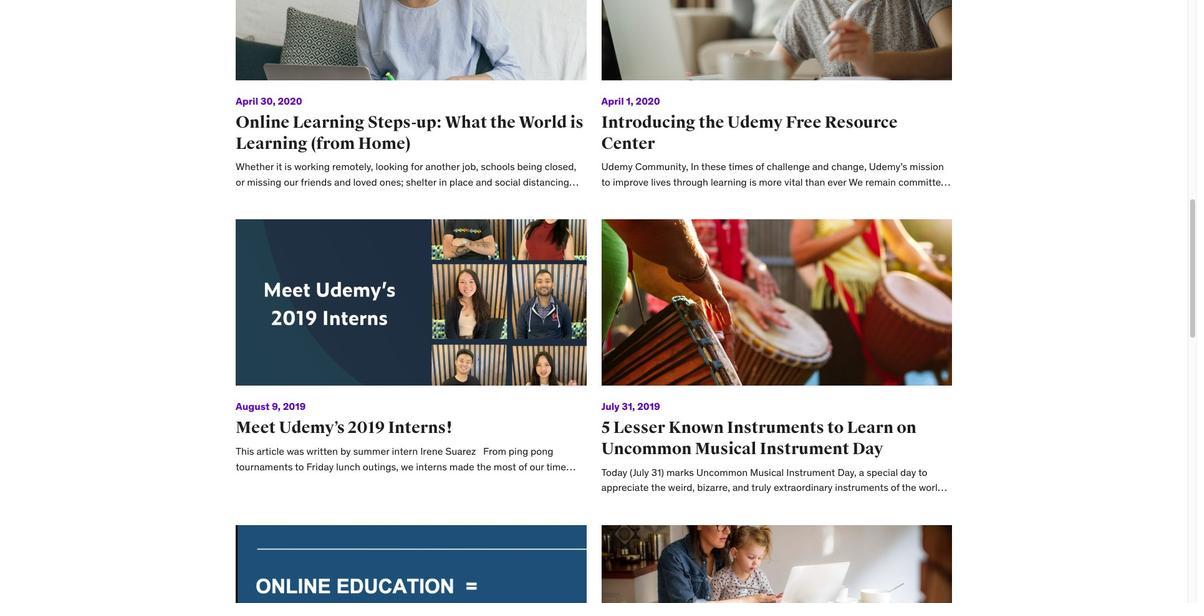 Task type: locate. For each thing, give the bounding box(es) containing it.
0 horizontal spatial the
[[490, 112, 516, 133]]

5 lesser known instruments to learn on uncommon musical instrument day link
[[601, 418, 917, 460]]

the right what
[[490, 112, 516, 133]]

musical
[[695, 439, 757, 460]]

5 lesser known instruments to learn on uncommon musical instrument day
[[601, 418, 917, 460]]

introducing the udemy free resource center link
[[601, 112, 898, 154]]

0 horizontal spatial 2019
[[283, 401, 306, 413]]

2020 right 30,
[[278, 95, 302, 107]]

known
[[668, 418, 724, 439]]

2019 right the 31,
[[637, 401, 660, 413]]

2 april from the left
[[601, 95, 624, 107]]

2019 left interns!
[[348, 418, 385, 439]]

uncommon
[[601, 439, 692, 460]]

resource
[[825, 112, 898, 133]]

april
[[236, 95, 258, 107], [601, 95, 624, 107]]

2 horizontal spatial 2019
[[637, 401, 660, 413]]

2020
[[278, 95, 302, 107], [636, 95, 660, 107]]

learning
[[293, 112, 365, 133], [236, 133, 308, 154]]

1 2020 from the left
[[278, 95, 302, 107]]

on
[[897, 418, 917, 439]]

2019 for udemy's
[[283, 401, 306, 413]]

the
[[490, 112, 516, 133], [699, 112, 724, 133]]

april 1, 2020
[[601, 95, 660, 107]]

learning down online
[[236, 133, 308, 154]]

2019 for lesser
[[637, 401, 660, 413]]

world
[[519, 112, 567, 133]]

the left udemy
[[699, 112, 724, 133]]

0 horizontal spatial 2020
[[278, 95, 302, 107]]

2019
[[283, 401, 306, 413], [637, 401, 660, 413], [348, 418, 385, 439]]

2 2020 from the left
[[636, 95, 660, 107]]

up:
[[417, 112, 442, 133]]

2020 right 1,
[[636, 95, 660, 107]]

1 the from the left
[[490, 112, 516, 133]]

instruments
[[727, 418, 824, 439]]

5
[[601, 418, 610, 439]]

2 the from the left
[[699, 112, 724, 133]]

1 horizontal spatial the
[[699, 112, 724, 133]]

steps-
[[368, 112, 417, 133]]

online learning steps-up: what the world is learning (from home)
[[236, 112, 584, 154]]

1 horizontal spatial april
[[601, 95, 624, 107]]

online learning steps-up: what the world is learning (from home) link
[[236, 112, 584, 154]]

april left 1,
[[601, 95, 624, 107]]

30,
[[261, 95, 276, 107]]

lesser
[[613, 418, 665, 439]]

instrument
[[760, 439, 849, 460]]

learning up (from on the left top of the page
[[293, 112, 365, 133]]

2019 right 9,
[[283, 401, 306, 413]]

center
[[601, 133, 655, 154]]

0 horizontal spatial april
[[236, 95, 258, 107]]

april left 30,
[[236, 95, 258, 107]]

1 april from the left
[[236, 95, 258, 107]]

august 9, 2019
[[236, 401, 306, 413]]

1 horizontal spatial 2020
[[636, 95, 660, 107]]



Task type: describe. For each thing, give the bounding box(es) containing it.
31,
[[622, 401, 635, 413]]

2020 for introducing
[[636, 95, 660, 107]]

udemy
[[727, 112, 783, 133]]

1,
[[626, 95, 634, 107]]

0 vertical spatial learning
[[293, 112, 365, 133]]

introducing
[[601, 112, 696, 133]]

april for introducing the udemy free resource center
[[601, 95, 624, 107]]

the inside introducing the udemy free resource center
[[699, 112, 724, 133]]

april for online learning steps-up: what the world is learning (from home)
[[236, 95, 258, 107]]

introducing the udemy free resource center
[[601, 112, 898, 154]]

july 31, 2019
[[601, 401, 660, 413]]

2020 for online
[[278, 95, 302, 107]]

free
[[786, 112, 822, 133]]

1 vertical spatial learning
[[236, 133, 308, 154]]

day
[[852, 439, 883, 460]]

(from
[[311, 133, 355, 154]]

is
[[570, 112, 584, 133]]

learn
[[847, 418, 894, 439]]

meet
[[236, 418, 276, 439]]

what
[[445, 112, 487, 133]]

the inside online learning steps-up: what the world is learning (from home)
[[490, 112, 516, 133]]

interns!
[[388, 418, 453, 439]]

home)
[[358, 133, 411, 154]]

meet udemy's 2019 interns!
[[236, 418, 453, 439]]

9,
[[272, 401, 281, 413]]

meet udemy's 2019 interns! link
[[236, 418, 453, 439]]

1 horizontal spatial 2019
[[348, 418, 385, 439]]

online
[[236, 112, 290, 133]]

july
[[601, 401, 620, 413]]

april 30, 2020
[[236, 95, 302, 107]]

august
[[236, 401, 270, 413]]

udemy's
[[279, 418, 345, 439]]

to
[[828, 418, 844, 439]]



Task type: vqa. For each thing, say whether or not it's contained in the screenshot.


